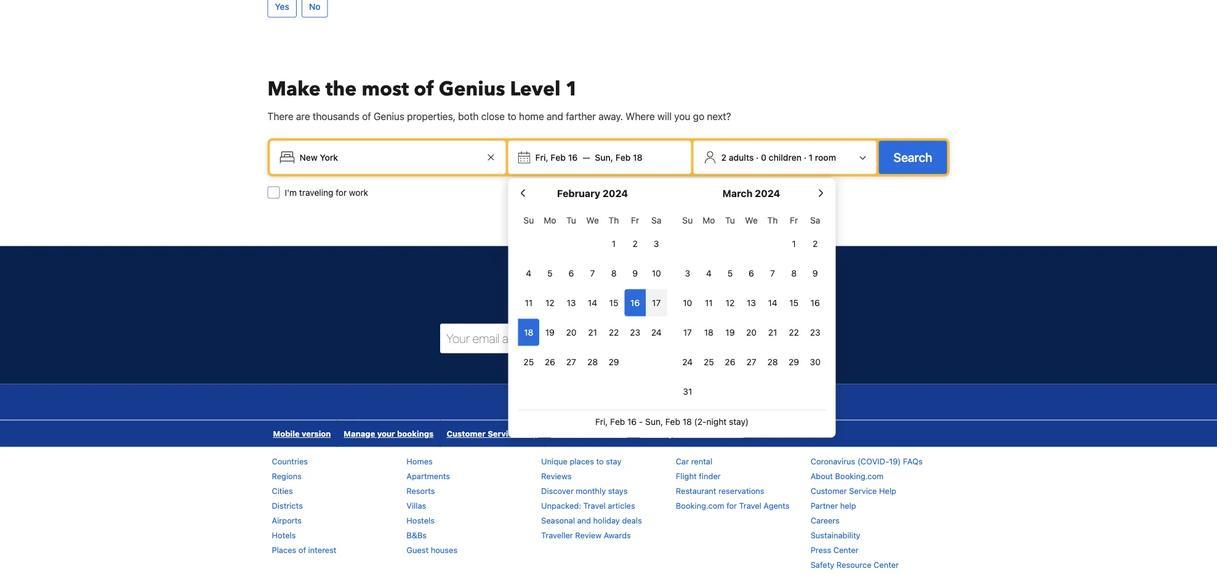 Task type: vqa. For each thing, say whether or not it's contained in the screenshot.
the right &
no



Task type: describe. For each thing, give the bounding box(es) containing it.
traveller review awards link
[[541, 530, 631, 539]]

4 March 2024 checkbox
[[699, 260, 720, 287]]

partner
[[811, 501, 838, 510]]

4 for 4 option
[[526, 268, 532, 278]]

19 March 2024 checkbox
[[720, 319, 741, 346]]

deals inside save time, save money! sign up and we'll send the best deals to you
[[653, 298, 676, 310]]

to inside unique places to stay reviews discover monthly stays unpacked: travel articles seasonal and holiday deals traveller review awards
[[597, 456, 604, 466]]

2 for march 2024
[[813, 238, 818, 248]]

reviews
[[541, 471, 572, 480]]

0 horizontal spatial for
[[336, 187, 347, 197]]

best
[[631, 298, 650, 310]]

properties,
[[407, 110, 456, 122]]

25 for the 25 february 2024 checkbox
[[524, 357, 534, 367]]

5 February 2024 checkbox
[[540, 260, 561, 287]]

yes button
[[268, 0, 297, 17]]

0 vertical spatial 3
[[654, 238, 659, 248]]

car rental link
[[676, 456, 713, 466]]

16 cell
[[625, 287, 646, 316]]

the inside save time, save money! sign up and we'll send the best deals to you
[[613, 298, 628, 310]]

su for march
[[683, 215, 693, 225]]

hotels link
[[272, 530, 296, 539]]

send
[[589, 298, 611, 310]]

24 for 24 march 2024 option
[[683, 357, 693, 367]]

7 March 2024 checkbox
[[762, 260, 784, 287]]

23 March 2024 checkbox
[[805, 319, 826, 346]]

unique places to stay link
[[541, 456, 622, 466]]

regions
[[272, 471, 302, 480]]

seasonal
[[541, 515, 575, 525]]

articles
[[608, 501, 635, 510]]

airports link
[[272, 515, 302, 525]]

travel inside car rental flight finder restaurant reservations booking.com for travel agents
[[740, 501, 762, 510]]

th for march 2024
[[768, 215, 778, 225]]

sun, for —
[[595, 152, 614, 162]]

12 for 12 february 2024 checkbox
[[546, 297, 555, 308]]

hotels
[[272, 530, 296, 539]]

your
[[377, 429, 395, 438]]

9 February 2024 checkbox
[[625, 260, 646, 287]]

6 February 2024 checkbox
[[561, 260, 582, 287]]

travel inside unique places to stay reviews discover monthly stays unpacked: travel articles seasonal and holiday deals traveller review awards
[[584, 501, 606, 510]]

1 9 from the left
[[633, 268, 638, 278]]

reviews link
[[541, 471, 572, 480]]

8 February 2024 checkbox
[[604, 260, 625, 287]]

subscribe button
[[675, 324, 774, 353]]

places of interest link
[[272, 545, 337, 554]]

press center link
[[811, 545, 859, 554]]

of inside countries regions cities districts airports hotels places of interest
[[299, 545, 306, 554]]

grid for february
[[518, 208, 667, 375]]

careers
[[811, 515, 840, 525]]

discover monthly stays link
[[541, 486, 628, 495]]

2 adults · 0 children · 1 room
[[722, 152, 837, 162]]

15 for 15 'option' at the right bottom of the page
[[790, 297, 799, 308]]

fri, for fri, feb 16 - sun, feb 18 (2-night stay)
[[596, 416, 608, 426]]

15 for 15 february 2024 checkbox
[[610, 297, 619, 308]]

16 inside option
[[811, 297, 820, 308]]

save time, save money! footer
[[0, 245, 1218, 574]]

unique places to stay reviews discover monthly stays unpacked: travel articles seasonal and holiday deals traveller review awards
[[541, 456, 642, 539]]

i'm
[[285, 187, 297, 197]]

genius for level
[[439, 75, 505, 102]]

13 for 13 february 2024 checkbox
[[567, 297, 576, 308]]

2 · from the left
[[804, 152, 807, 162]]

unpacked: travel articles link
[[541, 501, 635, 510]]

sun, feb 18 button
[[590, 146, 648, 168]]

agents
[[764, 501, 790, 510]]

close
[[481, 110, 505, 122]]

16 inside option
[[631, 297, 640, 308]]

countries
[[272, 456, 308, 466]]

sun, for -
[[646, 416, 663, 426]]

16 left —
[[568, 152, 578, 162]]

grid for march
[[677, 208, 826, 405]]

19 for 19 'option'
[[546, 327, 555, 337]]

reservations
[[719, 486, 765, 495]]

20 for 20 option
[[747, 327, 757, 337]]

service inside coronavirus (covid-19) faqs about booking.com customer service help partner help careers sustainability press center safety resource center
[[850, 486, 877, 495]]

Your email address email field
[[440, 324, 672, 353]]

about
[[811, 471, 833, 480]]

1 February 2024 checkbox
[[604, 230, 625, 257]]

we for february
[[587, 215, 599, 225]]

4 February 2024 checkbox
[[518, 260, 540, 287]]

5 for 5 march 2024 checkbox
[[728, 268, 733, 278]]

mo for march
[[703, 215, 715, 225]]

manage your bookings link
[[338, 420, 440, 447]]

of for thousands
[[362, 110, 371, 122]]

sign
[[511, 298, 531, 310]]

0 horizontal spatial center
[[834, 545, 859, 554]]

unpacked:
[[541, 501, 581, 510]]

2 for february 2024
[[633, 238, 638, 248]]

0 vertical spatial customer
[[447, 429, 486, 438]]

holiday
[[594, 515, 620, 525]]

stay)
[[729, 416, 749, 426]]

countries regions cities districts airports hotels places of interest
[[272, 456, 337, 554]]

18 down where
[[633, 152, 643, 162]]

bookings
[[397, 429, 434, 438]]

1 23 from the left
[[630, 327, 641, 337]]

21 for '21 march 2024' 'checkbox'
[[769, 327, 778, 337]]

0 vertical spatial and
[[547, 110, 564, 122]]

20 for 20 february 2024 checkbox
[[566, 327, 577, 337]]

1 left 2 march 2024 option
[[792, 238, 796, 248]]

3 February 2024 checkbox
[[646, 230, 667, 257]]

become
[[551, 429, 583, 438]]

su for february
[[524, 215, 534, 225]]

27 February 2024 checkbox
[[561, 348, 582, 375]]

booking.com for business
[[641, 429, 744, 438]]

and inside save time, save money! sign up and we'll send the best deals to you
[[547, 298, 564, 310]]

guest
[[407, 545, 429, 554]]

18 March 2024 checkbox
[[699, 319, 720, 346]]

29 for '29' option
[[789, 357, 800, 367]]

tu for february 2024
[[567, 215, 576, 225]]

districts
[[272, 501, 303, 510]]

hostels
[[407, 515, 435, 525]]

11 February 2024 checkbox
[[518, 289, 540, 316]]

for inside car rental flight finder restaurant reservations booking.com for travel agents
[[727, 501, 737, 510]]

houses
[[431, 545, 458, 554]]

15 March 2024 checkbox
[[784, 289, 805, 316]]

airports
[[272, 515, 302, 525]]

march
[[723, 187, 753, 199]]

2024 for march 2024
[[755, 187, 781, 199]]

to inside save time, save money! sign up and we'll send the best deals to you
[[679, 298, 688, 310]]

24 for 24 february 2024 checkbox
[[652, 327, 662, 337]]

become an affiliate link
[[545, 420, 634, 447]]

5 for 5 checkbox
[[548, 268, 553, 278]]

22 for 22 option
[[789, 327, 800, 337]]

26 for 26 february 2024 option
[[545, 357, 556, 367]]

stay
[[606, 456, 622, 466]]

16 March 2024 checkbox
[[805, 289, 826, 316]]

26 for 26 checkbox
[[725, 357, 736, 367]]

21 for 21 february 2024 option
[[588, 327, 597, 337]]

12 March 2024 checkbox
[[720, 289, 741, 316]]

about booking.com link
[[811, 471, 884, 480]]

feb up booking.com for business
[[666, 416, 681, 426]]

booking.com for travel agents link
[[676, 501, 790, 510]]

feb right —
[[616, 152, 631, 162]]

13 March 2024 checkbox
[[741, 289, 762, 316]]

14 for 14 checkbox
[[768, 297, 778, 308]]

12 for the 12 march 2024 checkbox
[[726, 297, 735, 308]]

2 adults · 0 children · 1 room button
[[699, 146, 872, 169]]

business
[[708, 429, 744, 438]]

1 vertical spatial 3
[[685, 268, 691, 278]]

villas link
[[407, 501, 426, 510]]

1 inside button
[[809, 152, 813, 162]]

—
[[583, 152, 590, 162]]

unique
[[541, 456, 568, 466]]

customer service help link for become an affiliate
[[441, 420, 545, 447]]

make
[[268, 75, 321, 102]]

22 March 2024 checkbox
[[784, 319, 805, 346]]

home
[[519, 110, 544, 122]]

car rental flight finder restaurant reservations booking.com for travel agents
[[676, 456, 790, 510]]

deals inside unique places to stay reviews discover monthly stays unpacked: travel articles seasonal and holiday deals traveller review awards
[[622, 515, 642, 525]]

faqs
[[904, 456, 923, 466]]

17 February 2024 checkbox
[[646, 289, 667, 316]]

homes link
[[407, 456, 433, 466]]

4 for 4 march 2024 checkbox
[[706, 268, 712, 278]]

0 vertical spatial to
[[508, 110, 517, 122]]

b&bs
[[407, 530, 427, 539]]

make the most of genius level 1
[[268, 75, 579, 102]]

level
[[510, 75, 561, 102]]

19 for 19 option
[[726, 327, 735, 337]]

version
[[302, 429, 331, 438]]

Where are you going? field
[[295, 146, 484, 168]]

interest
[[308, 545, 337, 554]]

both
[[458, 110, 479, 122]]

10 March 2024 checkbox
[[677, 289, 699, 316]]

10 February 2024 checkbox
[[646, 260, 667, 287]]

fr for march 2024
[[790, 215, 798, 225]]

27 for 27 'option'
[[567, 357, 577, 367]]

17 for 17 option at the bottom right of the page
[[652, 297, 661, 308]]

restaurant reservations link
[[676, 486, 765, 495]]

an
[[585, 429, 595, 438]]

9 March 2024 checkbox
[[805, 260, 826, 287]]

22 February 2024 checkbox
[[604, 319, 625, 346]]

28 for "28 march 2024" option
[[768, 357, 778, 367]]

6 March 2024 checkbox
[[741, 260, 762, 287]]

17 for "17" option
[[684, 327, 692, 337]]

0
[[761, 152, 767, 162]]

12 February 2024 checkbox
[[540, 289, 561, 316]]

february 2024
[[557, 187, 628, 199]]

finder
[[699, 471, 721, 480]]

resource
[[837, 560, 872, 569]]

press
[[811, 545, 832, 554]]

27 March 2024 checkbox
[[741, 348, 762, 375]]



Task type: locate. For each thing, give the bounding box(es) containing it.
0 horizontal spatial 9
[[633, 268, 638, 278]]

20 March 2024 checkbox
[[741, 319, 762, 346]]

customer up partner
[[811, 486, 847, 495]]

to left stay
[[597, 456, 604, 466]]

2 inside 2 march 2024 option
[[813, 238, 818, 248]]

1 19 from the left
[[546, 327, 555, 337]]

help inside navigation
[[520, 429, 538, 438]]

we'll
[[566, 298, 587, 310]]

0 horizontal spatial mo
[[544, 215, 557, 225]]

2 26 from the left
[[725, 357, 736, 367]]

0 horizontal spatial travel
[[584, 501, 606, 510]]

there are thousands of genius properties, both close to home and farther away. where will you go next?
[[268, 110, 731, 122]]

of
[[414, 75, 434, 102], [362, 110, 371, 122], [299, 545, 306, 554]]

10 for 10 option at right bottom
[[683, 297, 693, 308]]

3 March 2024 checkbox
[[677, 260, 699, 287]]

1 horizontal spatial 19
[[726, 327, 735, 337]]

up
[[533, 298, 545, 310]]

26 March 2024 checkbox
[[720, 348, 741, 375]]

1 tu from the left
[[567, 215, 576, 225]]

0 vertical spatial the
[[326, 75, 357, 102]]

12 inside checkbox
[[546, 297, 555, 308]]

1 March 2024 checkbox
[[784, 230, 805, 257]]

1 travel from the left
[[584, 501, 606, 510]]

2024 down sun, feb 18 button
[[603, 187, 628, 199]]

7 for 7 checkbox on the right top
[[771, 268, 776, 278]]

of up properties,
[[414, 75, 434, 102]]

6
[[569, 268, 574, 278], [749, 268, 755, 278]]

1 mo from the left
[[544, 215, 557, 225]]

29 for 29 checkbox
[[609, 357, 619, 367]]

2 right 1 checkbox
[[813, 238, 818, 248]]

1 20 from the left
[[566, 327, 577, 337]]

coronavirus
[[811, 456, 856, 466]]

0 horizontal spatial sun,
[[595, 152, 614, 162]]

booking.com for business link
[[634, 420, 750, 447]]

fri, for fri, feb 16 — sun, feb 18
[[536, 152, 549, 162]]

6 right 5 march 2024 checkbox
[[749, 268, 755, 278]]

children
[[769, 152, 802, 162]]

1 horizontal spatial 6
[[749, 268, 755, 278]]

11 March 2024 checkbox
[[699, 289, 720, 316]]

2 23 from the left
[[810, 327, 821, 337]]

2 inside 2 'option'
[[633, 238, 638, 248]]

-
[[639, 416, 643, 426]]

8 right 7 checkbox on the right top
[[792, 268, 797, 278]]

you inside save time, save money! sign up and we'll send the best deals to you
[[691, 298, 707, 310]]

2 8 from the left
[[792, 268, 797, 278]]

save
[[603, 276, 633, 297]]

sa up 3 option
[[652, 215, 662, 225]]

1 grid from the left
[[518, 208, 667, 375]]

navigation
[[267, 420, 751, 447]]

2 6 from the left
[[749, 268, 755, 278]]

1 29 from the left
[[609, 357, 619, 367]]

1 horizontal spatial mo
[[703, 215, 715, 225]]

12 right 11 checkbox
[[726, 297, 735, 308]]

and inside unique places to stay reviews discover monthly stays unpacked: travel articles seasonal and holiday deals traveller review awards
[[577, 515, 591, 525]]

18 inside checkbox
[[705, 327, 714, 337]]

29 inside checkbox
[[609, 357, 619, 367]]

1 27 from the left
[[567, 357, 577, 367]]

money!
[[636, 276, 688, 297]]

are
[[296, 110, 310, 122]]

25 February 2024 checkbox
[[518, 348, 540, 375]]

you up 18 march 2024 checkbox
[[691, 298, 707, 310]]

0 vertical spatial booking.com
[[641, 429, 693, 438]]

2 su from the left
[[683, 215, 693, 225]]

1 horizontal spatial 29
[[789, 357, 800, 367]]

and right home
[[547, 110, 564, 122]]

7 right the 6 option
[[590, 268, 595, 278]]

resorts link
[[407, 486, 435, 495]]

1 vertical spatial customer
[[811, 486, 847, 495]]

adults
[[729, 152, 754, 162]]

29 right "28 march 2024" option
[[789, 357, 800, 367]]

0 horizontal spatial 12
[[546, 297, 555, 308]]

monthly
[[576, 486, 606, 495]]

fr for february 2024
[[631, 215, 639, 225]]

24 March 2024 checkbox
[[677, 348, 699, 375]]

0 horizontal spatial 19
[[546, 327, 555, 337]]

1 we from the left
[[587, 215, 599, 225]]

sustainability
[[811, 530, 861, 539]]

20 right 19 'option'
[[566, 327, 577, 337]]

1 vertical spatial 24
[[683, 357, 693, 367]]

· right children
[[804, 152, 807, 162]]

2 right the "1" checkbox
[[633, 238, 638, 248]]

22 right '21 march 2024' 'checkbox'
[[789, 327, 800, 337]]

for down reservations in the bottom right of the page
[[727, 501, 737, 510]]

no button
[[302, 0, 328, 17]]

we down march 2024
[[745, 215, 758, 225]]

21 inside 'checkbox'
[[769, 327, 778, 337]]

0 horizontal spatial 2
[[633, 238, 638, 248]]

1 horizontal spatial genius
[[439, 75, 505, 102]]

11 inside checkbox
[[705, 297, 713, 308]]

1 up the farther
[[566, 75, 579, 102]]

1 horizontal spatial 7
[[771, 268, 776, 278]]

23
[[630, 327, 641, 337], [810, 327, 821, 337]]

resorts
[[407, 486, 435, 495]]

0 horizontal spatial sa
[[652, 215, 662, 225]]

17 left 18 march 2024 checkbox
[[684, 327, 692, 337]]

15 inside 15 'option'
[[790, 297, 799, 308]]

24 inside checkbox
[[652, 327, 662, 337]]

2 left 'adults'
[[722, 152, 727, 162]]

0 horizontal spatial 27
[[567, 357, 577, 367]]

4 left 5 checkbox
[[526, 268, 532, 278]]

the up thousands
[[326, 75, 357, 102]]

1 horizontal spatial 2024
[[755, 187, 781, 199]]

2 11 from the left
[[705, 297, 713, 308]]

2 vertical spatial and
[[577, 515, 591, 525]]

1 vertical spatial for
[[695, 429, 706, 438]]

1 left 2 'option'
[[612, 238, 616, 248]]

26 February 2024 checkbox
[[540, 348, 561, 375]]

11 left the up
[[525, 297, 533, 308]]

11 inside option
[[525, 297, 533, 308]]

tu down february
[[567, 215, 576, 225]]

19 February 2024 checkbox
[[540, 319, 561, 346]]

discover
[[541, 486, 574, 495]]

22 for 22 february 2024 checkbox
[[609, 327, 619, 337]]

2 7 from the left
[[771, 268, 776, 278]]

4 right 3 option
[[706, 268, 712, 278]]

tu down the march
[[726, 215, 735, 225]]

and up traveller review awards link
[[577, 515, 591, 525]]

places
[[570, 456, 594, 466]]

2 travel from the left
[[740, 501, 762, 510]]

(2-
[[695, 416, 707, 426]]

0 horizontal spatial 8
[[611, 268, 617, 278]]

0 horizontal spatial 28
[[588, 357, 598, 367]]

1 6 from the left
[[569, 268, 574, 278]]

1 horizontal spatial sun,
[[646, 416, 663, 426]]

22 inside checkbox
[[609, 327, 619, 337]]

0 horizontal spatial 10
[[652, 268, 661, 278]]

su up 3 option
[[683, 215, 693, 225]]

1 horizontal spatial 11
[[705, 297, 713, 308]]

1 22 from the left
[[609, 327, 619, 337]]

2 15 from the left
[[790, 297, 799, 308]]

13
[[567, 297, 576, 308], [747, 297, 756, 308]]

13 left 14 checkbox
[[747, 297, 756, 308]]

tu for march 2024
[[726, 215, 735, 225]]

1 2024 from the left
[[603, 187, 628, 199]]

1 15 from the left
[[610, 297, 619, 308]]

27 right 26 checkbox
[[747, 357, 757, 367]]

2 29 from the left
[[789, 357, 800, 367]]

10 left 11 checkbox
[[683, 297, 693, 308]]

13 inside checkbox
[[567, 297, 576, 308]]

1 vertical spatial deals
[[622, 515, 642, 525]]

1 fr from the left
[[631, 215, 639, 225]]

0 vertical spatial customer service help link
[[441, 420, 545, 447]]

8 for 8 february 2024 'option'
[[611, 268, 617, 278]]

1 vertical spatial the
[[613, 298, 628, 310]]

1 horizontal spatial we
[[745, 215, 758, 225]]

14 March 2024 checkbox
[[762, 289, 784, 316]]

fri, up the affiliate
[[596, 416, 608, 426]]

0 horizontal spatial 21
[[588, 327, 597, 337]]

booking.com inside car rental flight finder restaurant reservations booking.com for travel agents
[[676, 501, 725, 510]]

5 left 6 march 2024 option
[[728, 268, 733, 278]]

7 February 2024 checkbox
[[582, 260, 604, 287]]

0 vertical spatial 17
[[652, 297, 661, 308]]

26 inside 26 february 2024 option
[[545, 357, 556, 367]]

1 25 from the left
[[524, 357, 534, 367]]

4 inside option
[[526, 268, 532, 278]]

14
[[588, 297, 598, 308], [768, 297, 778, 308]]

15 February 2024 checkbox
[[604, 289, 625, 316]]

1 vertical spatial genius
[[374, 110, 405, 122]]

1 horizontal spatial fri,
[[596, 416, 608, 426]]

1 horizontal spatial 24
[[683, 357, 693, 367]]

1 horizontal spatial grid
[[677, 208, 826, 405]]

1 sa from the left
[[652, 215, 662, 225]]

1 horizontal spatial tu
[[726, 215, 735, 225]]

7 for 7 february 2024 option
[[590, 268, 595, 278]]

th down march 2024
[[768, 215, 778, 225]]

13 inside option
[[747, 297, 756, 308]]

1 13 from the left
[[567, 297, 576, 308]]

we down the february 2024
[[587, 215, 599, 225]]

26 right 25 checkbox
[[725, 357, 736, 367]]

16 February 2024 checkbox
[[625, 289, 646, 316]]

0 vertical spatial you
[[675, 110, 691, 122]]

booking.com inside coronavirus (covid-19) faqs about booking.com customer service help partner help careers sustainability press center safety resource center
[[836, 471, 884, 480]]

1 left the room
[[809, 152, 813, 162]]

2 2024 from the left
[[755, 187, 781, 199]]

1 horizontal spatial the
[[613, 298, 628, 310]]

time,
[[566, 276, 599, 297]]

mo for february
[[544, 215, 557, 225]]

save
[[530, 276, 562, 297]]

0 horizontal spatial service
[[488, 429, 518, 438]]

29 right 28 february 2024 option
[[609, 357, 619, 367]]

28 right 27 'option'
[[588, 357, 598, 367]]

18 up booking.com for business
[[683, 416, 692, 426]]

sa for february 2024
[[652, 215, 662, 225]]

8
[[611, 268, 617, 278], [792, 268, 797, 278]]

of right thousands
[[362, 110, 371, 122]]

14 inside option
[[588, 297, 598, 308]]

rental
[[692, 456, 713, 466]]

29 March 2024 checkbox
[[784, 348, 805, 375]]

to right close
[[508, 110, 517, 122]]

cities link
[[272, 486, 293, 495]]

27 inside 'option'
[[567, 357, 577, 367]]

1 vertical spatial to
[[679, 298, 688, 310]]

10 inside 10 february 2024 option
[[652, 268, 661, 278]]

1 28 from the left
[[588, 357, 598, 367]]

1 26 from the left
[[545, 357, 556, 367]]

1 horizontal spatial deals
[[653, 298, 676, 310]]

2 4 from the left
[[706, 268, 712, 278]]

2 14 from the left
[[768, 297, 778, 308]]

1 horizontal spatial for
[[695, 429, 706, 438]]

0 horizontal spatial 25
[[524, 357, 534, 367]]

service
[[488, 429, 518, 438], [850, 486, 877, 495]]

mo up 4 march 2024 checkbox
[[703, 215, 715, 225]]

17 inside option
[[684, 327, 692, 337]]

2 12 from the left
[[726, 297, 735, 308]]

20
[[566, 327, 577, 337], [747, 327, 757, 337]]

1 horizontal spatial 25
[[704, 357, 714, 367]]

2 19 from the left
[[726, 327, 735, 337]]

flight finder link
[[676, 471, 721, 480]]

sustainability link
[[811, 530, 861, 539]]

14 inside checkbox
[[768, 297, 778, 308]]

8 right 7 february 2024 option
[[611, 268, 617, 278]]

1 horizontal spatial ·
[[804, 152, 807, 162]]

for down (2-
[[695, 429, 706, 438]]

2024 right the march
[[755, 187, 781, 199]]

1 8 from the left
[[611, 268, 617, 278]]

of right the places at the bottom of page
[[299, 545, 306, 554]]

9
[[633, 268, 638, 278], [813, 268, 818, 278]]

2 9 from the left
[[813, 268, 818, 278]]

partner help link
[[811, 501, 857, 510]]

23 right 22 option
[[810, 327, 821, 337]]

navigation inside save time, save money! "footer"
[[267, 420, 751, 447]]

1 horizontal spatial 14
[[768, 297, 778, 308]]

18 inside option
[[524, 327, 534, 337]]

0 horizontal spatial 17
[[652, 297, 661, 308]]

1 horizontal spatial travel
[[740, 501, 762, 510]]

there
[[268, 110, 294, 122]]

grid
[[518, 208, 667, 375], [677, 208, 826, 405]]

16 right 15 february 2024 checkbox
[[631, 297, 640, 308]]

awards
[[604, 530, 631, 539]]

10 for 10 february 2024 option
[[652, 268, 661, 278]]

genius up both
[[439, 75, 505, 102]]

5
[[548, 268, 553, 278], [728, 268, 733, 278]]

21 March 2024 checkbox
[[762, 319, 784, 346]]

17 March 2024 checkbox
[[677, 319, 699, 346]]

2 27 from the left
[[747, 357, 757, 367]]

4
[[526, 268, 532, 278], [706, 268, 712, 278]]

14 for 14 february 2024 option
[[588, 297, 598, 308]]

18 February 2024 checkbox
[[518, 319, 540, 346]]

stays
[[608, 486, 628, 495]]

center right resource
[[874, 560, 899, 569]]

feb left —
[[551, 152, 566, 162]]

·
[[756, 152, 759, 162], [804, 152, 807, 162]]

apartments
[[407, 471, 450, 480]]

deals down money!
[[653, 298, 676, 310]]

16 right 15 'option' at the right bottom of the page
[[811, 297, 820, 308]]

0 vertical spatial center
[[834, 545, 859, 554]]

5 March 2024 checkbox
[[720, 260, 741, 287]]

1 14 from the left
[[588, 297, 598, 308]]

15 inside 15 february 2024 checkbox
[[610, 297, 619, 308]]

you
[[675, 110, 691, 122], [691, 298, 707, 310]]

coronavirus (covid-19) faqs link
[[811, 456, 923, 466]]

2 vertical spatial booking.com
[[676, 501, 725, 510]]

customer inside coronavirus (covid-19) faqs about booking.com customer service help partner help careers sustainability press center safety resource center
[[811, 486, 847, 495]]

help left become
[[520, 429, 538, 438]]

16 left -
[[628, 416, 637, 426]]

24 inside option
[[683, 357, 693, 367]]

3 left 4 march 2024 checkbox
[[685, 268, 691, 278]]

12 inside checkbox
[[726, 297, 735, 308]]

travel down reservations in the bottom right of the page
[[740, 501, 762, 510]]

24 February 2024 checkbox
[[646, 319, 667, 346]]

8 March 2024 checkbox
[[784, 260, 805, 287]]

2 13 from the left
[[747, 297, 756, 308]]

13 down time,
[[567, 297, 576, 308]]

(covid-
[[858, 456, 890, 466]]

sun, right —
[[595, 152, 614, 162]]

help
[[841, 501, 857, 510]]

1 horizontal spatial 15
[[790, 297, 799, 308]]

2 sa from the left
[[811, 215, 821, 225]]

th for february 2024
[[609, 215, 619, 225]]

24 right 23 checkbox
[[652, 327, 662, 337]]

2 th from the left
[[768, 215, 778, 225]]

center up resource
[[834, 545, 859, 554]]

0 horizontal spatial help
[[520, 429, 538, 438]]

9 right 8 february 2024 'option'
[[633, 268, 638, 278]]

18 cell
[[518, 316, 540, 346]]

no
[[309, 1, 321, 11]]

16
[[568, 152, 578, 162], [631, 297, 640, 308], [811, 297, 820, 308], [628, 416, 637, 426]]

manage
[[344, 429, 375, 438]]

regions link
[[272, 471, 302, 480]]

0 horizontal spatial the
[[326, 75, 357, 102]]

seasonal and holiday deals link
[[541, 515, 642, 525]]

1 horizontal spatial 17
[[684, 327, 692, 337]]

1 vertical spatial sun,
[[646, 416, 663, 426]]

15 down save
[[610, 297, 619, 308]]

1 horizontal spatial 2
[[722, 152, 727, 162]]

subscribe
[[698, 331, 751, 345]]

21 right 20 february 2024 checkbox
[[588, 327, 597, 337]]

th up the "1" checkbox
[[609, 215, 619, 225]]

i'm traveling for work
[[285, 187, 368, 197]]

1 th from the left
[[609, 215, 619, 225]]

31 March 2024 checkbox
[[677, 378, 699, 405]]

7 inside checkbox
[[771, 268, 776, 278]]

0 horizontal spatial 7
[[590, 268, 595, 278]]

su up 4 option
[[524, 215, 534, 225]]

0 horizontal spatial ·
[[756, 152, 759, 162]]

1 horizontal spatial sa
[[811, 215, 821, 225]]

safety
[[811, 560, 835, 569]]

1 horizontal spatial 3
[[685, 268, 691, 278]]

1 5 from the left
[[548, 268, 553, 278]]

26 right the 25 february 2024 checkbox
[[545, 357, 556, 367]]

26 inside 26 checkbox
[[725, 357, 736, 367]]

13 February 2024 checkbox
[[561, 289, 582, 316]]

11
[[525, 297, 533, 308], [705, 297, 713, 308]]

0 horizontal spatial 20
[[566, 327, 577, 337]]

help inside coronavirus (covid-19) faqs about booking.com customer service help partner help careers sustainability press center safety resource center
[[880, 486, 897, 495]]

0 horizontal spatial 26
[[545, 357, 556, 367]]

0 horizontal spatial to
[[508, 110, 517, 122]]

customer service help link
[[441, 420, 545, 447], [811, 486, 897, 495]]

28 for 28 february 2024 option
[[588, 357, 598, 367]]

21
[[588, 327, 597, 337], [769, 327, 778, 337]]

0 vertical spatial of
[[414, 75, 434, 102]]

1 4 from the left
[[526, 268, 532, 278]]

11 right 10 option at right bottom
[[705, 297, 713, 308]]

help down 19)
[[880, 486, 897, 495]]

0 horizontal spatial 29
[[609, 357, 619, 367]]

2 tu from the left
[[726, 215, 735, 225]]

booking.com down restaurant
[[676, 501, 725, 510]]

2 mo from the left
[[703, 215, 715, 225]]

work
[[349, 187, 368, 197]]

2 grid from the left
[[677, 208, 826, 405]]

2 5 from the left
[[728, 268, 733, 278]]

0 horizontal spatial fr
[[631, 215, 639, 225]]

we for march
[[745, 215, 758, 225]]

20 February 2024 checkbox
[[561, 319, 582, 346]]

13 for 13 option
[[747, 297, 756, 308]]

0 horizontal spatial 6
[[569, 268, 574, 278]]

room
[[815, 152, 837, 162]]

19 inside 19 option
[[726, 327, 735, 337]]

1 horizontal spatial 20
[[747, 327, 757, 337]]

28 right 27 checkbox
[[768, 357, 778, 367]]

14 right we'll
[[588, 297, 598, 308]]

11 for 11 checkbox
[[705, 297, 713, 308]]

1 · from the left
[[756, 152, 759, 162]]

2 March 2024 checkbox
[[805, 230, 826, 257]]

travel up seasonal and holiday deals link
[[584, 501, 606, 510]]

1 su from the left
[[524, 215, 534, 225]]

0 horizontal spatial 15
[[610, 297, 619, 308]]

booking.com inside navigation
[[641, 429, 693, 438]]

18 left 19 'option'
[[524, 327, 534, 337]]

2 vertical spatial for
[[727, 501, 737, 510]]

2 horizontal spatial of
[[414, 75, 434, 102]]

6 for 6 march 2024 option
[[749, 268, 755, 278]]

20 inside checkbox
[[566, 327, 577, 337]]

1 horizontal spatial 26
[[725, 357, 736, 367]]

1 vertical spatial 10
[[683, 297, 693, 308]]

1 vertical spatial center
[[874, 560, 899, 569]]

17 inside option
[[652, 297, 661, 308]]

28 February 2024 checkbox
[[582, 348, 604, 375]]

25 for 25 checkbox
[[704, 357, 714, 367]]

21 right 20 option
[[769, 327, 778, 337]]

0 horizontal spatial 11
[[525, 297, 533, 308]]

24 left 25 checkbox
[[683, 357, 693, 367]]

2 28 from the left
[[768, 357, 778, 367]]

29 inside option
[[789, 357, 800, 367]]

0 horizontal spatial su
[[524, 215, 534, 225]]

deals down the "articles"
[[622, 515, 642, 525]]

5 inside checkbox
[[728, 268, 733, 278]]

19 right 18 option
[[546, 327, 555, 337]]

17 cell
[[646, 287, 667, 316]]

28 March 2024 checkbox
[[762, 348, 784, 375]]

farther
[[566, 110, 596, 122]]

fri, feb 16 — sun, feb 18
[[536, 152, 643, 162]]

hostels link
[[407, 515, 435, 525]]

1 vertical spatial fri,
[[596, 416, 608, 426]]

navigation containing mobile version
[[267, 420, 751, 447]]

0 vertical spatial genius
[[439, 75, 505, 102]]

0 horizontal spatial 2024
[[603, 187, 628, 199]]

18
[[633, 152, 643, 162], [524, 327, 534, 337], [705, 327, 714, 337], [683, 416, 692, 426]]

14 right 13 option
[[768, 297, 778, 308]]

0 horizontal spatial of
[[299, 545, 306, 554]]

11 for 11 february 2024 option
[[525, 297, 533, 308]]

2
[[722, 152, 727, 162], [633, 238, 638, 248], [813, 238, 818, 248]]

0 vertical spatial fri,
[[536, 152, 549, 162]]

to left 11 checkbox
[[679, 298, 688, 310]]

traveling
[[299, 187, 334, 197]]

to
[[508, 110, 517, 122], [679, 298, 688, 310], [597, 456, 604, 466]]

22 inside option
[[789, 327, 800, 337]]

10 inside 10 option
[[683, 297, 693, 308]]

2 we from the left
[[745, 215, 758, 225]]

27 right 26 february 2024 option
[[567, 357, 577, 367]]

save time, save money! sign up and we'll send the best deals to you
[[511, 276, 707, 310]]

2 22 from the left
[[789, 327, 800, 337]]

8 for 8 checkbox
[[792, 268, 797, 278]]

0 vertical spatial deals
[[653, 298, 676, 310]]

travel
[[584, 501, 606, 510], [740, 501, 762, 510]]

2 horizontal spatial to
[[679, 298, 688, 310]]

23 February 2024 checkbox
[[625, 319, 646, 346]]

b&bs link
[[407, 530, 427, 539]]

25 left 26 february 2024 option
[[524, 357, 534, 367]]

search
[[894, 150, 933, 164]]

8 inside 8 february 2024 'option'
[[611, 268, 617, 278]]

2 vertical spatial to
[[597, 456, 604, 466]]

29 February 2024 checkbox
[[604, 348, 625, 375]]

2 inside 2 adults · 0 children · 1 room button
[[722, 152, 727, 162]]

5 inside checkbox
[[548, 268, 553, 278]]

fri, feb 16 button
[[531, 146, 583, 168]]

0 horizontal spatial fri,
[[536, 152, 549, 162]]

2 21 from the left
[[769, 327, 778, 337]]

1 vertical spatial 17
[[684, 327, 692, 337]]

0 horizontal spatial customer service help link
[[441, 420, 545, 447]]

1 horizontal spatial to
[[597, 456, 604, 466]]

where
[[626, 110, 655, 122]]

2 fr from the left
[[790, 215, 798, 225]]

27 for 27 checkbox
[[747, 357, 757, 367]]

1 vertical spatial help
[[880, 486, 897, 495]]

30 March 2024 checkbox
[[805, 348, 826, 375]]

and right the up
[[547, 298, 564, 310]]

26
[[545, 357, 556, 367], [725, 357, 736, 367]]

6 for the 6 option
[[569, 268, 574, 278]]

guest houses link
[[407, 545, 458, 554]]

17 right best
[[652, 297, 661, 308]]

21 inside option
[[588, 327, 597, 337]]

1 vertical spatial service
[[850, 486, 877, 495]]

1 21 from the left
[[588, 327, 597, 337]]

19 inside 19 'option'
[[546, 327, 555, 337]]

1 7 from the left
[[590, 268, 595, 278]]

0 horizontal spatial 5
[[548, 268, 553, 278]]

safety resource center link
[[811, 560, 899, 569]]

of for most
[[414, 75, 434, 102]]

1 horizontal spatial su
[[683, 215, 693, 225]]

fr up 2 'option'
[[631, 215, 639, 225]]

mo up 5 checkbox
[[544, 215, 557, 225]]

2 25 from the left
[[704, 357, 714, 367]]

21 February 2024 checkbox
[[582, 319, 604, 346]]

sa for march 2024
[[811, 215, 821, 225]]

genius for properties,
[[374, 110, 405, 122]]

2024 for february 2024
[[603, 187, 628, 199]]

7 inside option
[[590, 268, 595, 278]]

traveller
[[541, 530, 573, 539]]

27 inside checkbox
[[747, 357, 757, 367]]

2 20 from the left
[[747, 327, 757, 337]]

4 inside checkbox
[[706, 268, 712, 278]]

booking.com down coronavirus (covid-19) faqs 'link'
[[836, 471, 884, 480]]

0 horizontal spatial 23
[[630, 327, 641, 337]]

feb up the affiliate
[[610, 416, 625, 426]]

18 right "17" option
[[705, 327, 714, 337]]

8 inside 8 checkbox
[[792, 268, 797, 278]]

6 right 5 checkbox
[[569, 268, 574, 278]]

go
[[693, 110, 705, 122]]

1 12 from the left
[[546, 297, 555, 308]]

apartments link
[[407, 471, 450, 480]]

genius down most
[[374, 110, 405, 122]]

you left go
[[675, 110, 691, 122]]

booking.com down fri, feb 16 - sun, feb 18 (2-night stay)
[[641, 429, 693, 438]]

coronavirus (covid-19) faqs about booking.com customer service help partner help careers sustainability press center safety resource center
[[811, 456, 923, 569]]

customer service help link for partner help
[[811, 486, 897, 495]]

2 February 2024 checkbox
[[625, 230, 646, 257]]

1 11 from the left
[[525, 297, 533, 308]]

20 inside option
[[747, 327, 757, 337]]

14 February 2024 checkbox
[[582, 289, 604, 316]]

help
[[520, 429, 538, 438], [880, 486, 897, 495]]

12 right the up
[[546, 297, 555, 308]]

sa
[[652, 215, 662, 225], [811, 215, 821, 225]]

25 March 2024 checkbox
[[699, 348, 720, 375]]



